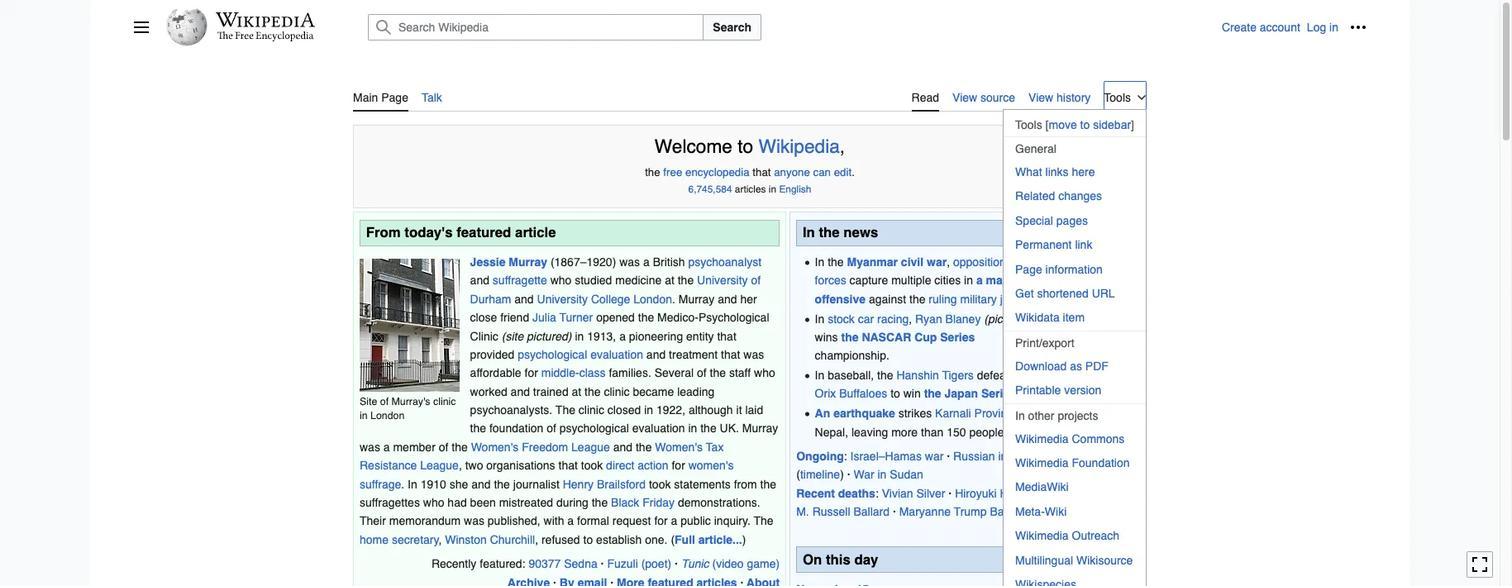 Task type: locate. For each thing, give the bounding box(es) containing it.
1 vertical spatial evaluation
[[632, 422, 685, 435]]

evaluation inside families. several of the staff who worked and trained at the clinic became leading psychoanalysts. the clinic closed in 1922, although it laid the foundation of psychological evaluation in the uk. murray was a member of the
[[632, 422, 685, 435]]

1 vertical spatial the
[[754, 515, 774, 528]]

view for view source
[[953, 91, 977, 104]]

recently featured:
[[432, 557, 529, 571]]

1 vertical spatial london
[[370, 410, 405, 422]]

0 horizontal spatial the
[[556, 404, 575, 417]]

1 vertical spatial tools
[[1015, 118, 1042, 132]]

. right can at top
[[852, 167, 855, 179]]

league up ", two organisations that took direct action for"
[[571, 441, 610, 454]]

at down middle-class link
[[572, 385, 581, 398]]

wikimedia foundation link
[[1004, 451, 1146, 475]]

0 vertical spatial article
[[515, 224, 556, 241]]

main content
[[346, 74, 1153, 586]]

1 horizontal spatial view
[[1029, 91, 1054, 104]]

1 horizontal spatial for
[[654, 515, 668, 528]]

tools for tools move to sidebar
[[1015, 118, 1042, 132]]

car
[[858, 312, 874, 325]]

the inside the free encyclopedia that anyone can edit . 6,745,584 articles in english
[[645, 167, 660, 179]]

murray up medico-
[[679, 292, 715, 306]]

that down psychological
[[717, 330, 737, 343]]

ukraine
[[1057, 450, 1097, 463]]

game)
[[747, 557, 780, 571]]

1 vertical spatial who
[[754, 367, 775, 380]]

was inside "and treatment that was affordable for"
[[744, 348, 764, 361]]

1 horizontal spatial :
[[876, 487, 879, 500]]

wikidata item
[[1015, 311, 1085, 324]]

formal
[[577, 515, 609, 528]]

university down "psychoanalyst" link
[[697, 274, 748, 287]]

2 vertical spatial wikimedia
[[1015, 529, 1069, 543]]

medicine
[[615, 274, 662, 287]]

, up dead.
[[1020, 407, 1023, 420]]

print/export
[[1015, 336, 1075, 350]]

1 vertical spatial took
[[649, 478, 671, 491]]

1 vertical spatial league
[[420, 459, 459, 472]]

0 vertical spatial ryan
[[915, 312, 942, 325]]

1 vertical spatial psychological
[[560, 422, 629, 435]]

wikimedia inside "wikimedia outreach" link
[[1015, 529, 1069, 543]]

it
[[736, 404, 742, 417]]

ryan inside in stock car racing , ryan blaney (pictured) wins the nascar cup series championship. in baseball, the hanshin tigers defeat the orix buffaloes to win the japan series .
[[915, 312, 942, 325]]

was for (1867–1920)
[[619, 255, 640, 269]]

in right the war
[[878, 468, 887, 482]]

0 horizontal spatial who
[[423, 496, 444, 509]]

. murray and her close friend
[[470, 292, 757, 324]]

murray's
[[392, 395, 430, 408]]

1 horizontal spatial page
[[1015, 263, 1042, 276]]

of right site
[[380, 395, 389, 408]]

90377 sedna
[[529, 557, 598, 571]]

0 horizontal spatial league
[[420, 459, 459, 472]]

a up 'resistance'
[[383, 441, 390, 454]]

in inside in 1913, a pioneering entity that provided
[[575, 330, 584, 343]]

and inside . murray and her close friend
[[718, 292, 737, 306]]

wikimedia
[[1015, 432, 1069, 445], [1015, 456, 1069, 470], [1015, 529, 1069, 543]]

in up wins
[[815, 312, 825, 325]]

black
[[611, 496, 639, 509]]

1 horizontal spatial murray
[[679, 292, 715, 306]]

friend
[[500, 311, 529, 324]]

capture
[[850, 274, 888, 287]]

province
[[974, 407, 1020, 420]]

page information link
[[1004, 258, 1146, 281]]

6,745,584
[[688, 183, 732, 195]]

1 vertical spatial page
[[1015, 263, 1042, 276]]

a down 'opposition'
[[976, 274, 983, 287]]

statements
[[674, 478, 731, 491]]

who down 1910 on the bottom of page
[[423, 496, 444, 509]]

(site
[[502, 330, 524, 343]]

clinic right the murray's
[[433, 395, 456, 408]]

tools up general
[[1015, 118, 1042, 132]]

suffragette link
[[493, 274, 547, 287]]

been
[[470, 496, 496, 509]]

cup
[[915, 331, 937, 344]]

1 horizontal spatial tools
[[1104, 91, 1131, 104]]

1 vertical spatial ryan
[[1039, 391, 1063, 403]]

league inside women's tax resistance league
[[420, 459, 459, 472]]

and up psychoanalysts.
[[511, 385, 530, 398]]

0 horizontal spatial article
[[515, 224, 556, 241]]

0 vertical spatial murray
[[509, 255, 547, 269]]

series down ryan blaney link
[[940, 331, 975, 344]]

0 vertical spatial blaney
[[946, 312, 981, 325]]

published,
[[488, 515, 540, 528]]

series down defeat
[[981, 387, 1016, 401]]

in up psychological evaluation
[[575, 330, 584, 343]]

to up the free encyclopedia that anyone can edit . 6,745,584 articles in english
[[738, 136, 753, 157]]

. inside in stock car racing , ryan blaney (pictured) wins the nascar cup series championship. in baseball, the hanshin tigers defeat the orix buffaloes to win the japan series .
[[1016, 387, 1019, 401]]

articles
[[735, 183, 766, 195]]

day
[[854, 551, 878, 568]]

in up forces
[[815, 255, 825, 269]]

0 horizontal spatial blaney
[[946, 312, 981, 325]]

blaney down 'ruling military junta' link
[[946, 312, 981, 325]]

in down became
[[644, 404, 653, 417]]

for right the action
[[672, 459, 685, 472]]

page right main
[[381, 91, 408, 104]]

0 horizontal spatial view
[[953, 91, 977, 104]]

took up the henry brailsford 'link'
[[581, 459, 603, 472]]

1 horizontal spatial the
[[754, 515, 774, 528]]

meta-
[[1015, 505, 1045, 518]]

murray up suffragette link
[[509, 255, 547, 269]]

create account link
[[1222, 21, 1300, 34]]

took up friday at the bottom left of page
[[649, 478, 671, 491]]

2 vertical spatial for
[[654, 515, 668, 528]]

0 vertical spatial tools
[[1104, 91, 1131, 104]]

wikimedia inside wikimedia foundation link
[[1015, 456, 1069, 470]]

member
[[393, 441, 436, 454]]

in the myanmar civil war ,
[[815, 255, 953, 269]]

evaluation down the 1922,
[[632, 422, 685, 435]]

1 horizontal spatial series
[[981, 387, 1016, 401]]

clinic inside site of murray's clinic in london
[[433, 395, 456, 408]]

psychological evaluation
[[518, 348, 643, 361]]

0 horizontal spatial for
[[525, 367, 538, 380]]

0 vertical spatial at
[[665, 274, 675, 287]]

murray down laid
[[742, 422, 778, 435]]

and up psychological
[[718, 292, 737, 306]]

a down opened
[[619, 330, 626, 343]]

0 vertical spatial for
[[525, 367, 538, 380]]

russell
[[812, 505, 850, 519]]

civil
[[901, 255, 924, 269]]

at down british
[[665, 274, 675, 287]]

1 view from the left
[[953, 91, 977, 104]]

changes
[[1058, 190, 1102, 203]]

war down than
[[925, 450, 944, 463]]

demonstrations. their memorandum was published, with a formal request for a public inquiry. the home secretary , winston churchill , refused to establish one. ( full article... )
[[360, 496, 774, 546]]

who inside took statements from the suffragettes who had been mistreated during the
[[423, 496, 444, 509]]

and down the jessie
[[470, 274, 489, 287]]

2 horizontal spatial who
[[754, 367, 775, 380]]

0 vertical spatial :
[[844, 450, 847, 463]]

0 vertical spatial took
[[581, 459, 603, 472]]

an earthquake link
[[815, 407, 895, 420]]

2 wikimedia from the top
[[1015, 456, 1069, 470]]

2 horizontal spatial for
[[672, 459, 685, 472]]

fullscreen image
[[1472, 557, 1488, 573]]

who inside families. several of the staff who worked and trained at the clinic became leading psychoanalysts. the clinic closed in 1922, although it laid the foundation of psychological evaluation in the uk. murray was a member of the
[[754, 367, 775, 380]]

recent deaths link
[[796, 487, 876, 500]]

murray inside . murray and her close friend
[[679, 292, 715, 306]]

mediawiki link
[[1004, 476, 1146, 499]]

related
[[1015, 190, 1055, 203]]

1 vertical spatial at
[[572, 385, 581, 398]]

3 wikimedia from the top
[[1015, 529, 1069, 543]]

wikimedia down bob
[[1015, 529, 1069, 543]]

was up the medicine
[[619, 255, 640, 269]]

1 horizontal spatial league
[[571, 441, 610, 454]]

article up jessie murray link
[[515, 224, 556, 241]]

1 vertical spatial article
[[1106, 524, 1140, 537]]

junta
[[1000, 292, 1025, 306]]

main page
[[353, 91, 408, 104]]

in up dead.
[[1015, 409, 1025, 422]]

page information
[[1015, 263, 1103, 276]]

psychological down pictured) in the bottom left of the page
[[518, 348, 587, 361]]

in left 1910 on the bottom of page
[[408, 478, 417, 491]]

0 vertical spatial university
[[697, 274, 748, 287]]

who right staff
[[754, 367, 775, 380]]

ryan blaney in may 2023 image
[[1039, 255, 1140, 388]]

was up the winston
[[464, 515, 484, 528]]

1 horizontal spatial blaney
[[1066, 391, 1097, 403]]

nominate an article
[[1033, 524, 1140, 537]]

1 horizontal spatial women's
[[655, 441, 703, 454]]

, up the nascar cup series link
[[909, 312, 912, 325]]

was up staff
[[744, 348, 764, 361]]

university of durham link
[[470, 274, 761, 306]]

0 horizontal spatial took
[[581, 459, 603, 472]]

was for memorandum
[[464, 515, 484, 528]]

that up articles
[[753, 167, 771, 179]]

although
[[689, 404, 733, 417]]

. up the province on the bottom of page
[[1016, 387, 1019, 401]]

was inside demonstrations. their memorandum was published, with a formal request for a public inquiry. the home secretary , winston churchill , refused to establish one. ( full article... )
[[464, 515, 484, 528]]

fuzuli (poet) link
[[607, 557, 672, 571]]

jessie murray (1867–1920) was a british psychoanalyst and suffragette who studied medicine at the
[[470, 255, 762, 287]]

0 horizontal spatial at
[[572, 385, 581, 398]]

and down pioneering
[[646, 348, 666, 361]]

clinic left closed
[[579, 404, 604, 417]]

view for view history
[[1029, 91, 1054, 104]]

ryan up in other projects
[[1039, 391, 1063, 403]]

was inside jessie murray (1867–1920) was a british psychoanalyst and suffragette who studied medicine at the
[[619, 255, 640, 269]]

staff
[[729, 367, 751, 380]]

page up the 'get'
[[1015, 263, 1042, 276]]

in for in other projects
[[1015, 409, 1025, 422]]

was up 'resistance'
[[360, 441, 380, 454]]

2 women's from the left
[[655, 441, 703, 454]]

1 women's from the left
[[471, 441, 519, 454]]

2 vertical spatial murray
[[742, 422, 778, 435]]

wikipedia image
[[216, 12, 315, 27]]

main content containing welcome to
[[346, 74, 1153, 586]]

the right inquiry.
[[754, 515, 774, 528]]

evaluation
[[590, 348, 643, 361], [632, 422, 685, 435]]

full article...
[[675, 533, 742, 546]]

ryan blaney
[[1039, 391, 1097, 403]]

1 horizontal spatial took
[[649, 478, 671, 491]]

women's for freedom
[[471, 441, 519, 454]]

studied
[[575, 274, 612, 287]]

welcome to wikipedia ,
[[655, 136, 845, 157]]

wikimedia down other
[[1015, 432, 1069, 445]]

in down site
[[360, 410, 368, 422]]

japan
[[945, 387, 978, 401]]

1 wikimedia from the top
[[1015, 432, 1069, 445]]

john
[[1050, 487, 1075, 500]]

took inside took statements from the suffragettes who had been mistreated during the
[[649, 478, 671, 491]]

wikimedia inside wikimedia commons link
[[1015, 432, 1069, 445]]

1 vertical spatial for
[[672, 459, 685, 472]]

view left source in the right top of the page
[[953, 91, 977, 104]]

meta-wiki
[[1015, 505, 1067, 518]]

offensive
[[815, 292, 866, 306]]

recent
[[796, 487, 835, 500]]

of up her
[[751, 274, 761, 287]]

can
[[813, 167, 831, 179]]

racing
[[877, 312, 909, 325]]

0 horizontal spatial murray
[[509, 255, 547, 269]]

and up been
[[471, 478, 491, 491]]

0 horizontal spatial university
[[537, 292, 588, 306]]

a up the medicine
[[643, 255, 650, 269]]

0 vertical spatial series
[[940, 331, 975, 344]]

view left history
[[1029, 91, 1054, 104]]

1 horizontal spatial at
[[665, 274, 675, 287]]

families.
[[609, 367, 651, 380]]

1 vertical spatial war
[[925, 450, 944, 463]]

2 horizontal spatial murray
[[742, 422, 778, 435]]

clinic
[[470, 330, 498, 343]]

women's up the action
[[655, 441, 703, 454]]

the down trained
[[556, 404, 575, 417]]

0 vertical spatial page
[[381, 91, 408, 104]]

the free encyclopedia image
[[217, 31, 314, 42]]

in right log
[[1330, 21, 1339, 34]]

0 vertical spatial the
[[556, 404, 575, 417]]

who
[[550, 274, 572, 287], [754, 367, 775, 380], [423, 496, 444, 509]]

for up trained
[[525, 367, 538, 380]]

, two organisations that took direct action for
[[459, 459, 689, 472]]

: up ballard
[[876, 487, 879, 500]]

was inside families. several of the staff who worked and trained at the clinic became leading psychoanalysts. the clinic closed in 1922, although it laid the foundation of psychological evaluation in the uk. murray was a member of the
[[360, 441, 380, 454]]

here
[[1072, 165, 1095, 179]]

brailsford
[[597, 478, 646, 491]]

london down the medicine
[[634, 292, 672, 306]]

of right member in the left of the page
[[439, 441, 448, 454]]

. up medico-
[[672, 292, 675, 306]]

win
[[904, 387, 921, 401]]

karnali province link
[[935, 407, 1020, 420]]

0 horizontal spatial london
[[370, 410, 405, 422]]

of down wikimedia commons
[[1044, 450, 1054, 463]]

0 horizontal spatial women's
[[471, 441, 519, 454]]

: down nepal,
[[844, 450, 847, 463]]

women's inside women's tax resistance league
[[655, 441, 703, 454]]

in up 'ruling military junta' link
[[964, 274, 973, 287]]

to down formal
[[583, 533, 593, 546]]

julia turner link
[[533, 311, 593, 324]]

for down friday at the bottom left of page
[[654, 515, 668, 528]]

and university college london
[[511, 292, 672, 306]]

a up (
[[671, 515, 678, 528]]

women's
[[689, 459, 734, 472]]

evaluation up families.
[[590, 348, 643, 361]]

1 horizontal spatial university
[[697, 274, 748, 287]]

women's for tax
[[655, 441, 703, 454]]

1 vertical spatial murray
[[679, 292, 715, 306]]

1 horizontal spatial london
[[634, 292, 672, 306]]

in inside personal tools navigation
[[1330, 21, 1339, 34]]

women's
[[471, 441, 519, 454], [655, 441, 703, 454]]

london down site
[[370, 410, 405, 422]]

wikimedia for wikimedia outreach
[[1015, 529, 1069, 543]]

0 vertical spatial wikimedia
[[1015, 432, 1069, 445]]

1 vertical spatial wikimedia
[[1015, 456, 1069, 470]]

1 horizontal spatial who
[[550, 274, 572, 287]]

nepal,
[[815, 426, 848, 439]]

2 view from the left
[[1029, 91, 1054, 104]]

site of murray's clinic in london image
[[360, 259, 460, 392]]

ryan up cup
[[915, 312, 942, 325]]

at inside families. several of the staff who worked and trained at the clinic became leading psychoanalysts. the clinic closed in 1922, although it laid the foundation of psychological evaluation in the uk. murray was a member of the
[[572, 385, 581, 398]]

and down suffragette link
[[515, 292, 534, 306]]

university up julia turner
[[537, 292, 588, 306]]

london
[[634, 292, 672, 306], [370, 410, 405, 422]]

who inside jessie murray (1867–1920) was a british psychoanalyst and suffragette who studied medicine at the
[[550, 274, 572, 287]]

, left two
[[459, 459, 462, 472]]

0 horizontal spatial tools
[[1015, 118, 1042, 132]]

0 vertical spatial london
[[634, 292, 672, 306]]

download as pdf link
[[1004, 355, 1146, 378]]

journalist
[[513, 478, 560, 491]]

0 vertical spatial who
[[550, 274, 572, 287]]

1 vertical spatial blaney
[[1066, 391, 1097, 403]]

. up "wikidata"
[[1025, 292, 1029, 306]]

log in and more options image
[[1350, 19, 1367, 36]]

women's up two
[[471, 441, 519, 454]]

2 vertical spatial who
[[423, 496, 444, 509]]

at inside jessie murray (1867–1920) was a british psychoanalyst and suffragette who studied medicine at the
[[665, 274, 675, 287]]

league up 1910 on the bottom of page
[[420, 459, 459, 472]]

article right an
[[1106, 524, 1140, 537]]

printable
[[1015, 384, 1061, 397]]

murray inside jessie murray (1867–1920) was a british psychoanalyst and suffragette who studied medicine at the
[[509, 255, 547, 269]]

war up cities
[[927, 255, 947, 269]]

Search search field
[[348, 14, 1222, 41]]

, left refused on the left bottom of the page
[[535, 533, 538, 546]]

0 horizontal spatial ryan
[[915, 312, 942, 325]]

silver
[[917, 487, 945, 500]]

psychological
[[518, 348, 587, 361], [560, 422, 629, 435]]

blaney up 'projects'
[[1066, 391, 1097, 403]]

1 vertical spatial series
[[981, 387, 1016, 401]]

murray inside families. several of the staff who worked and trained at the clinic became leading psychoanalysts. the clinic closed in 1922, although it laid the foundation of psychological evaluation in the uk. murray was a member of the
[[742, 422, 778, 435]]

memorandum
[[389, 515, 461, 528]]

that inside "and treatment that was affordable for"
[[721, 348, 740, 361]]

the
[[556, 404, 575, 417], [754, 515, 774, 528]]



Task type: vqa. For each thing, say whether or not it's contained in the screenshot.
. Retrieved November 14, 2020 .
no



Task type: describe. For each thing, give the bounding box(es) containing it.
psychological evaluation link
[[518, 348, 643, 361]]

became
[[633, 385, 674, 398]]

women's tax resistance league link
[[360, 441, 724, 472]]

invasion
[[998, 450, 1041, 463]]

middle-
[[541, 367, 579, 380]]

free
[[663, 167, 682, 179]]

, up edit
[[840, 136, 845, 157]]

that inside the free encyclopedia that anyone can edit . 6,745,584 articles in english
[[753, 167, 771, 179]]

john nuttall link
[[1050, 487, 1111, 500]]

read link
[[912, 81, 939, 112]]

winston churchill link
[[445, 533, 535, 546]]

london inside site of murray's clinic in london
[[370, 410, 405, 422]]

capture multiple cities in
[[846, 274, 976, 287]]

featured:
[[480, 557, 525, 571]]

close
[[470, 311, 497, 324]]

site
[[360, 395, 377, 408]]

wikimedia for wikimedia foundation
[[1015, 456, 1069, 470]]

friday
[[643, 496, 675, 509]]

of inside "russian invasion of ukraine timeline"
[[1044, 450, 1054, 463]]

blaney inside in stock car racing , ryan blaney (pictured) wins the nascar cup series championship. in baseball, the hanshin tigers defeat the orix buffaloes to win the japan series .
[[946, 312, 981, 325]]

6,745,584 link
[[688, 183, 732, 195]]

of up freedom
[[547, 422, 556, 435]]

leaving
[[852, 426, 888, 439]]

the inside jessie murray (1867–1920) was a british psychoanalyst and suffragette who studied medicine at the
[[678, 274, 694, 287]]

and inside families. several of the staff who worked and trained at the clinic became leading psychoanalysts. the clinic closed in 1922, although it laid the foundation of psychological evaluation in the uk. murray was a member of the
[[511, 385, 530, 398]]

psychological
[[699, 311, 769, 324]]

that inside in 1913, a pioneering entity that provided
[[717, 330, 737, 343]]

1 horizontal spatial ryan
[[1039, 391, 1063, 403]]

welcome
[[655, 136, 733, 157]]

a inside 'a major offensive'
[[976, 274, 983, 287]]

main page link
[[353, 81, 408, 112]]

featured
[[457, 224, 511, 241]]

in the news
[[803, 224, 878, 241]]

0 vertical spatial evaluation
[[590, 348, 643, 361]]

suffragettes
[[360, 496, 420, 509]]

people
[[969, 426, 1004, 439]]

site of murray's clinic in london
[[360, 395, 456, 422]]

tunic
[[681, 557, 709, 571]]

against
[[869, 292, 906, 306]]

of inside university of durham
[[751, 274, 761, 287]]

of up "leading"
[[697, 367, 707, 380]]

hiroyuki hosoda link
[[955, 487, 1040, 500]]

timeline
[[800, 468, 840, 482]]

wiki
[[1045, 505, 1067, 518]]

university inside university of durham
[[697, 274, 748, 287]]

ruling
[[929, 292, 957, 306]]

her
[[740, 292, 757, 306]]

view source
[[953, 91, 1015, 104]]

and up "direct"
[[613, 441, 633, 454]]

Search Wikipedia search field
[[368, 14, 704, 41]]

this
[[826, 551, 851, 568]]

hiroyuki hosoda
[[955, 487, 1040, 500]]

get shortened url link
[[1004, 282, 1146, 305]]

war
[[854, 468, 874, 482]]

0 horizontal spatial series
[[940, 331, 975, 344]]

several
[[655, 367, 694, 380]]

in up orix
[[815, 369, 825, 382]]

hanshin tigers link
[[897, 369, 974, 382]]

for inside "and treatment that was affordable for"
[[525, 367, 538, 380]]

wikipedia
[[759, 136, 840, 157]]

and inside "and treatment that was affordable for"
[[646, 348, 666, 361]]

sudan
[[890, 468, 923, 482]]

the inside demonstrations. their memorandum was published, with a formal request for a public inquiry. the home secretary , winston churchill , refused to establish one. ( full article... )
[[754, 515, 774, 528]]

create account log in
[[1222, 21, 1339, 34]]

, up cities
[[947, 255, 950, 269]]

0 horizontal spatial page
[[381, 91, 408, 104]]

get shortened url
[[1015, 287, 1115, 300]]

english
[[779, 183, 811, 195]]

secretary
[[392, 533, 439, 546]]

and treatment that was affordable for
[[470, 348, 764, 380]]

to inside demonstrations. their memorandum was published, with a formal request for a public inquiry. the home secretary , winston churchill , refused to establish one. ( full article... )
[[583, 533, 593, 546]]

dead.
[[1007, 426, 1036, 439]]

. inside the free encyclopedia that anyone can edit . 6,745,584 articles in english
[[852, 167, 855, 179]]

, inside , nepal, leaving more than 150 people dead.
[[1020, 407, 1023, 420]]

1 vertical spatial :
[[876, 487, 879, 500]]

murray for jessie
[[509, 255, 547, 269]]

the inside opened the medico-psychological clinic
[[638, 311, 654, 324]]

murray for .
[[679, 292, 715, 306]]

maryanne trump barry
[[899, 505, 1018, 519]]

university of durham
[[470, 274, 761, 306]]

the inside families. several of the staff who worked and trained at the clinic became leading psychoanalysts. the clinic closed in 1922, although it laid the foundation of psychological evaluation in the uk. murray was a member of the
[[556, 404, 575, 417]]

. up suffragettes
[[401, 478, 405, 491]]

to right move
[[1080, 118, 1090, 132]]

in for in the myanmar civil war ,
[[815, 255, 825, 269]]

pictured)
[[527, 330, 572, 343]]

in for in stock car racing , ryan blaney (pictured) wins the nascar cup series championship. in baseball, the hanshin tigers defeat the orix buffaloes to win the japan series .
[[815, 312, 825, 325]]

who for statements
[[423, 496, 444, 509]]

1 vertical spatial university
[[537, 292, 588, 306]]

in down although
[[688, 422, 697, 435]]

0 horizontal spatial :
[[844, 450, 847, 463]]

one.
[[645, 533, 668, 546]]

from today's featured article
[[366, 224, 556, 241]]

bob white link
[[1027, 505, 1081, 519]]

israel–hamas war link
[[850, 450, 944, 463]]

home secretary link
[[360, 533, 439, 546]]

full article... link
[[675, 533, 742, 546]]

she
[[450, 478, 468, 491]]

wikimedia for wikimedia commons
[[1015, 432, 1069, 445]]

to inside in stock car racing , ryan blaney (pictured) wins the nascar cup series championship. in baseball, the hanshin tigers defeat the orix buffaloes to win the japan series .
[[891, 387, 900, 401]]

for inside demonstrations. their memorandum was published, with a formal request for a public inquiry. the home secretary , winston churchill , refused to establish one. ( full article... )
[[654, 515, 668, 528]]

of inside site of murray's clinic in london
[[380, 395, 389, 408]]

and inside jessie murray (1867–1920) was a british psychoanalyst and suffragette who studied medicine at the
[[470, 274, 489, 287]]

inquiry.
[[714, 515, 751, 528]]

menu image
[[133, 19, 150, 36]]

permanent link
[[1015, 238, 1093, 252]]

henry
[[563, 478, 594, 491]]

1913,
[[587, 330, 616, 343]]

a inside in 1913, a pioneering entity that provided
[[619, 330, 626, 343]]

multiple
[[891, 274, 931, 287]]

cities
[[935, 274, 961, 287]]

hosoda
[[1000, 487, 1040, 500]]

was for that
[[744, 348, 764, 361]]

russian invasion of ukraine link
[[953, 450, 1097, 463]]

m. russell ballard link
[[796, 505, 890, 519]]

buffaloes
[[839, 387, 887, 401]]

search
[[713, 21, 752, 34]]

0 vertical spatial league
[[571, 441, 610, 454]]

personal tools navigation
[[1222, 14, 1372, 41]]

in inside site of murray's clinic in london
[[360, 410, 368, 422]]

pdf
[[1086, 359, 1109, 373]]

who for several
[[754, 367, 775, 380]]

create
[[1222, 21, 1257, 34]]

british
[[653, 255, 685, 269]]

clinic up closed
[[604, 385, 630, 398]]

. inside . murray and her close friend
[[672, 292, 675, 306]]

israel–hamas
[[850, 450, 922, 463]]

women's freedom league and the
[[471, 441, 655, 454]]

baseball,
[[828, 369, 874, 382]]

took statements from the suffragettes who had been mistreated during the
[[360, 478, 776, 509]]

in inside the free encyclopedia that anyone can edit . 6,745,584 articles in english
[[769, 183, 776, 195]]

0 vertical spatial psychological
[[518, 348, 587, 361]]

ballard
[[854, 505, 890, 519]]

provided
[[470, 348, 515, 361]]

, inside in stock car racing , ryan blaney (pictured) wins the nascar cup series championship. in baseball, the hanshin tigers defeat the orix buffaloes to win the japan series .
[[909, 312, 912, 325]]

a inside jessie murray (1867–1920) was a british psychoanalyst and suffragette who studied medicine at the
[[643, 255, 650, 269]]

in for in the news
[[803, 224, 815, 241]]

worked
[[470, 385, 507, 398]]

permanent link link
[[1004, 233, 1146, 257]]

a right with
[[567, 515, 574, 528]]

what
[[1015, 165, 1042, 179]]

search button
[[703, 14, 762, 41]]

psychological inside families. several of the staff who worked and trained at the clinic became leading psychoanalysts. the clinic closed in 1922, although it laid the foundation of psychological evaluation in the uk. murray was a member of the
[[560, 422, 629, 435]]

a inside families. several of the staff who worked and trained at the clinic became leading psychoanalysts. the clinic closed in 1922, although it laid the foundation of psychological evaluation in the uk. murray was a member of the
[[383, 441, 390, 454]]

that down women's freedom league and the
[[559, 459, 578, 472]]

ryan blaney link
[[915, 312, 981, 325]]

trained
[[533, 385, 569, 398]]

tools for tools
[[1104, 91, 1131, 104]]

meta-wiki link
[[1004, 500, 1146, 523]]

1 horizontal spatial article
[[1106, 524, 1140, 537]]

multilingual wikisource link
[[1004, 549, 1146, 572]]

, down the memorandum
[[439, 533, 442, 546]]

0 vertical spatial war
[[927, 255, 947, 269]]

orix buffaloes link
[[815, 387, 887, 401]]

bob
[[1027, 505, 1048, 519]]



